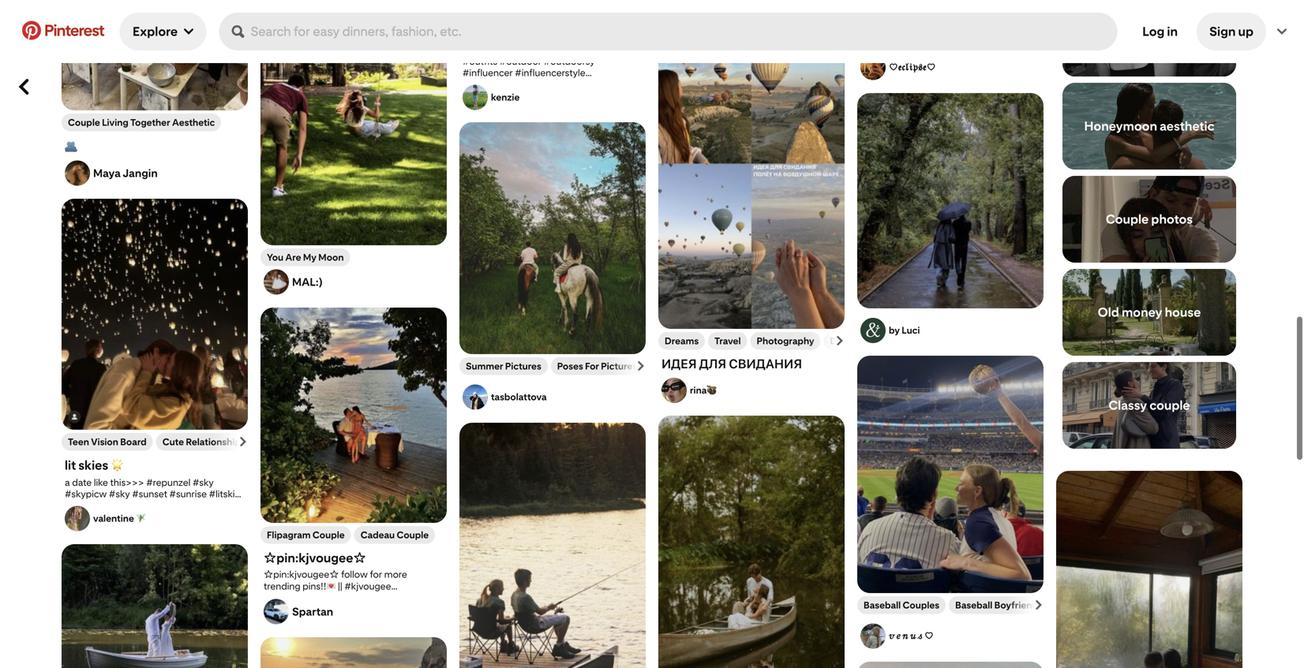 Task type: vqa. For each thing, say whether or not it's contained in the screenshot.
the Sign
yes



Task type: describe. For each thing, give the bounding box(es) containing it.
teen vision board
[[68, 437, 147, 448]]

couple
[[1150, 398, 1191, 413]]

cadeau
[[361, 530, 395, 541]]

#silverjewellery
[[463, 113, 531, 124]]

by luci image
[[861, 318, 886, 343]]

by luci
[[889, 325, 920, 337]]

board
[[120, 437, 147, 448]]

mayajangin image
[[65, 161, 90, 186]]

up
[[1239, 24, 1254, 39]]

𝓋
[[889, 630, 895, 642]]

aesthetic for honeymoon aesthetic
[[1160, 119, 1215, 134]]

♡𝔢𝔠𝔩𝔦𝔭𝔰𝔢♡
[[889, 61, 936, 73]]

aesthetic for couple aesthetic
[[1145, 26, 1200, 41]]

a
[[65, 477, 70, 489]]

two people are sitting in the stands at a baseball game and one person is holding up a catchers mitt image
[[858, 356, 1044, 594]]

couple living together aesthetic link
[[68, 117, 215, 128]]

travel link
[[715, 336, 741, 347]]

#thrifted
[[556, 101, 596, 113]]

mal:) button
[[261, 266, 447, 295]]

are
[[285, 252, 301, 263]]

by
[[889, 325, 900, 337]]

boyfriend
[[995, 600, 1038, 612]]

🌞 button
[[463, 36, 643, 52]]

sign up button
[[1197, 13, 1267, 51]]

cute relationship photos
[[162, 437, 274, 448]]

couple photos link
[[1063, 176, 1237, 263]]

свидания
[[729, 357, 802, 372]]

old money house link
[[1063, 269, 1237, 356]]

☆pin:kjvougee☆ ☆pin:kjvougee☆ follow for more trending pins!!💌 || #kjvougee #explorepage #foryoupage #vacation #vacationmode #vacationstyle #travel #traveltips #travelguide #travelguide #love #honeymoon #wedding #proposal
[[264, 551, 432, 651]]

♡𝔢𝔠𝔩𝔦𝔭𝔰𝔢♡ image
[[861, 55, 886, 80]]

two people walking down the road in the rain with umbrellas over their heads and holding hands image
[[858, 93, 1044, 309]]

kenzie
[[491, 92, 520, 103]]

old
[[1098, 305, 1120, 320]]

идея
[[662, 357, 697, 372]]

honeymoon aesthetic
[[1085, 119, 1215, 134]]

#hippiestyle
[[581, 78, 635, 90]]

🌟
[[111, 458, 123, 473]]

rina🦥 image
[[662, 378, 687, 403]]

for
[[585, 361, 599, 372]]

money
[[1122, 305, 1163, 320]]

aesthetic
[[172, 117, 215, 128]]

couples
[[903, 600, 940, 612]]

#summerstyle
[[463, 101, 525, 113]]

for
[[370, 569, 382, 581]]

#hippie
[[545, 78, 579, 90]]

sign up
[[1210, 24, 1254, 39]]

pinterest image
[[22, 21, 41, 40]]

moon
[[318, 252, 344, 263]]

scroll image for baseball boyfriend
[[1034, 601, 1044, 610]]

two people are riding horses through the grass in an apple orchard with trees on either side image
[[460, 122, 646, 355]]

this>>>
[[110, 477, 144, 489]]

1 horizontal spatial #sky
[[193, 477, 214, 489]]

two people in a boat on the water with trees in the backgrouds image
[[62, 545, 248, 669]]

in
[[1167, 24, 1178, 39]]

valentine 🧚🏽 image
[[65, 506, 90, 532]]

𝓊
[[911, 630, 917, 642]]

1 pictures from the left
[[505, 361, 542, 372]]

couple right cadeau
[[397, 530, 429, 541]]

𝑒
[[897, 630, 901, 642]]

log in
[[1143, 24, 1178, 39]]

#gemstonejewelry
[[463, 124, 545, 136]]

идея для свидания
[[662, 357, 802, 372]]

trending
[[264, 581, 301, 593]]

#vacationmode
[[264, 605, 333, 616]]

summer
[[466, 361, 503, 372]]

a woman sitting on the back of a boat holding flowers image
[[858, 0, 1044, 24]]

🌞
[[463, 37, 475, 52]]

#litskies
[[209, 489, 245, 500]]

2 #travelguide from the left
[[370, 616, 425, 628]]

a man and woman are sitting in a small boat on the water while holding each other image
[[659, 416, 845, 669]]

scroll image
[[636, 362, 646, 371]]

flipagram couple link
[[267, 530, 345, 541]]

#books
[[547, 124, 580, 136]]

more
[[384, 569, 407, 581]]

🌞 #outfits #outdoor #outdoorsy #influencer #influencerstyle #docmartensstyle #hippie #hippiestyle #boho #bohostyle #trendy #summer #summerstyle #vsco #thrifted #tattoo #silverjewellery #rings #gemstonejewelry #books
[[463, 37, 635, 136]]

spartan9763 image
[[264, 600, 289, 625]]

luci
[[902, 325, 920, 337]]

baseball couples link
[[864, 600, 940, 612]]

#influencer
[[463, 67, 513, 78]]

#coquette
[[184, 500, 230, 512]]

baseball for baseball boyfriend
[[956, 600, 993, 612]]

scroll image for travel
[[835, 336, 845, 346]]

#tattoo
[[598, 101, 631, 113]]

cute
[[162, 437, 184, 448]]

2 pictures from the left
[[601, 361, 637, 372]]

couple living together aesthetic
[[68, 117, 215, 128]]

pinterest button
[[13, 21, 113, 42]]

#honeymoon
[[290, 628, 350, 639]]

lit skies 🌟 a date like this>>> #repunzel #sky #skypicw #sky #sunset #sunrise #litskies #magic #pretty #aesthetic #coquette
[[65, 458, 245, 512]]

classy couple
[[1109, 398, 1191, 413]]

flipagram
[[267, 530, 311, 541]]

#sunrise
[[169, 489, 207, 500]]

explore button
[[120, 13, 207, 51]]

𝓈
[[918, 630, 923, 642]]

poses
[[557, 361, 583, 372]]

#influencerstyle
[[515, 67, 586, 78]]

follow
[[341, 569, 368, 581]]

valentine 🧚🏽 button down #aesthetic
[[93, 513, 245, 525]]

#outdoor
[[500, 56, 542, 67]]

summer pictures link
[[466, 361, 542, 372]]

1 ☆pin:kjvougee☆ from the top
[[264, 551, 366, 566]]

#travel
[[401, 605, 432, 616]]

log
[[1143, 24, 1165, 39]]



Task type: locate. For each thing, give the bounding box(es) containing it.
skies
[[78, 458, 108, 473]]

pictures
[[505, 361, 542, 372], [601, 361, 637, 372]]

1 #travelguide from the left
[[312, 616, 368, 628]]

#pretty
[[100, 500, 133, 512]]

#magic
[[65, 500, 98, 512]]

you
[[267, 252, 284, 263]]

poses for pictures link
[[557, 361, 637, 372]]

#sky up "#coquette" at the left bottom of the page
[[193, 477, 214, 489]]

#vacation
[[387, 593, 430, 605]]

1 baseball from the left
[[864, 600, 901, 612]]

like
[[94, 477, 108, 489]]

2 horizontal spatial scroll image
[[1034, 601, 1044, 610]]

two people are sitting on a bench by the water at sunset with candles in front of them image
[[261, 308, 447, 524]]

couple photos
[[1106, 212, 1193, 227]]

two people are playing in the grass on swings and hammockes with one another image
[[261, 0, 447, 247]]

🧚🏽
[[136, 513, 145, 525]]

0 vertical spatial aesthetic
[[1145, 26, 1200, 41]]

mal:) link
[[292, 276, 444, 289]]

Search text field
[[251, 13, 1111, 51]]

couple aesthetic
[[1100, 26, 1200, 41]]

several hot air balloons flying in the sky image
[[659, 0, 845, 329]]

#explorepage
[[264, 593, 325, 605]]

#boho
[[463, 90, 492, 101]]

relationship
[[186, 437, 241, 448]]

#outdoorsy
[[544, 56, 595, 67]]

1 horizontal spatial scroll image
[[835, 336, 845, 346]]

valentine 🧚🏽 button down #sunset
[[65, 506, 245, 532]]

maya jangin link
[[93, 167, 245, 180]]

2 ☆pin:kjvougee☆ from the top
[[264, 569, 339, 581]]

baseball up 𝓋
[[864, 600, 901, 612]]

couple for couple photos
[[1106, 212, 1149, 227]]

aesthetic
[[1145, 26, 1200, 41], [1160, 119, 1215, 134]]

☆pin:kjvougee☆ down flipagram couple link
[[264, 551, 366, 566]]

pictures up tasbolattova
[[505, 361, 542, 372]]

a small boat is sitting in the water with flowers on it's front end image
[[858, 662, 1044, 669]]

cadeau couple link
[[361, 530, 429, 541]]

kenzie button
[[463, 85, 643, 110], [491, 92, 643, 103]]

0 horizontal spatial #sky
[[109, 489, 130, 500]]

baseball for baseball couples
[[864, 600, 901, 612]]

classy couple link
[[1063, 362, 1237, 449]]

0 vertical spatial ☆pin:kjvougee☆
[[264, 551, 366, 566]]

☆pin:kjvougee☆ up pins!!💌
[[264, 569, 339, 581]]

для
[[699, 357, 727, 372]]

#proposal
[[264, 639, 309, 651]]

#skypicw
[[65, 489, 107, 500]]

couple up 🫂 in the left top of the page
[[68, 117, 100, 128]]

#travelguide down #foryoupage
[[312, 616, 368, 628]]

travel
[[715, 336, 741, 347]]

cadeau couple
[[361, 530, 429, 541]]

couple left photos
[[1106, 212, 1149, 227]]

1 horizontal spatial pictures
[[601, 361, 637, 372]]

classy
[[1109, 398, 1148, 413]]

couple for couple living together aesthetic
[[68, 117, 100, 128]]

2 vertical spatial scroll image
[[1034, 601, 1044, 610]]

a man and woman hug on the beach as the sun sets image
[[261, 638, 447, 669]]

lit
[[65, 458, 76, 473]]

#travelguide down "#vacation"
[[370, 616, 425, 628]]

couple up ☆pin:kjvougee☆ button
[[313, 530, 345, 541]]

sign
[[1210, 24, 1236, 39]]

pictures right for
[[601, 361, 637, 372]]

two people are sitting in a large hot tub with water running down the side and windows on both sides image
[[1057, 471, 1243, 669]]

couple aesthetic link
[[1063, 0, 1237, 77]]

kenzie image
[[463, 85, 488, 110]]

0 horizontal spatial #travelguide
[[312, 616, 368, 628]]

rina🦥
[[690, 385, 716, 396]]

1 vertical spatial aesthetic
[[1160, 119, 1215, 134]]

🫂
[[65, 138, 77, 153]]

spartan
[[292, 606, 333, 619]]

search icon image
[[232, 25, 244, 38]]

#love
[[264, 628, 288, 639]]

valentine 🧚🏽
[[93, 513, 145, 525]]

scroll image for cute relationship photos
[[238, 437, 248, 447]]

rina🦥 button down идея для свидания button at the right bottom of the page
[[662, 378, 842, 403]]

#sky right like
[[109, 489, 130, 500]]

𝓋 𝑒 𝓃 𝓊 𝓈 ♡ image
[[861, 624, 886, 649]]

mal:)
[[292, 276, 323, 289]]

pinterest
[[44, 21, 104, 40]]

teen
[[68, 437, 89, 448]]

rina🦥 button
[[662, 378, 842, 403], [690, 384, 842, 397]]

baseball couples
[[864, 600, 940, 612]]

vision
[[91, 437, 118, 448]]

two people kissing in front of floating lanterns image
[[62, 199, 248, 430]]

0 horizontal spatial pictures
[[505, 361, 542, 372]]

baseball
[[864, 600, 901, 612], [956, 600, 993, 612]]

pins!!💌
[[303, 581, 336, 593]]

#repunzel
[[146, 477, 191, 489]]

two people sitting in chairs on a dock fishing image
[[460, 423, 646, 669]]

#vacationstyle
[[335, 605, 399, 616]]

maya
[[93, 167, 121, 180]]

photos
[[1152, 212, 1193, 227]]

scroll image
[[835, 336, 845, 346], [238, 437, 248, 447], [1034, 601, 1044, 610]]

a date like this>>> #repunzel #sky #skypicw #sky #sunset #sunrise #litskies #magic #pretty #aesthetic #coquette button
[[65, 477, 245, 512]]

2 baseball from the left
[[956, 600, 993, 612]]

baseball boyfriend link
[[956, 600, 1038, 612]]

teen vision board link
[[68, 437, 147, 448]]

you are my moon
[[267, 252, 344, 263]]

jangin
[[123, 167, 158, 180]]

couple for couple aesthetic
[[1100, 26, 1143, 41]]

explore
[[133, 24, 178, 39]]

together
[[130, 117, 170, 128]]

#rings
[[533, 113, 561, 124]]

#outfits
[[463, 56, 498, 67]]

tasbolattova image
[[463, 385, 488, 410]]

couple left log
[[1100, 26, 1143, 41]]

rina🦥 button down свидания
[[690, 384, 842, 397]]

♡
[[925, 630, 934, 642]]

spartan link
[[292, 606, 444, 619]]

mcm6381 image
[[264, 270, 289, 295]]

1 horizontal spatial baseball
[[956, 600, 993, 612]]

1 vertical spatial ☆pin:kjvougee☆
[[264, 569, 339, 581]]

#foryoupage
[[327, 593, 385, 605]]

||
[[338, 581, 342, 593]]

0 vertical spatial scroll image
[[835, 336, 845, 346]]

baseball boyfriend
[[956, 600, 1038, 612]]

#vsco
[[527, 101, 554, 113]]

#sky
[[193, 477, 214, 489], [109, 489, 130, 500]]

cute relationship photos link
[[162, 437, 274, 448]]

#docmartensstyle
[[463, 78, 543, 90]]

dreams
[[665, 336, 699, 347]]

#summer
[[584, 90, 626, 101]]

1 vertical spatial scroll image
[[238, 437, 248, 447]]

baseball left boyfriend
[[956, 600, 993, 612]]

0 horizontal spatial baseball
[[864, 600, 901, 612]]

0 horizontal spatial scroll image
[[238, 437, 248, 447]]

tasbolattova
[[491, 392, 547, 403]]

1 horizontal spatial #travelguide
[[370, 616, 425, 628]]

dreams link
[[665, 336, 699, 347]]

🫂 button
[[65, 138, 245, 154]]



